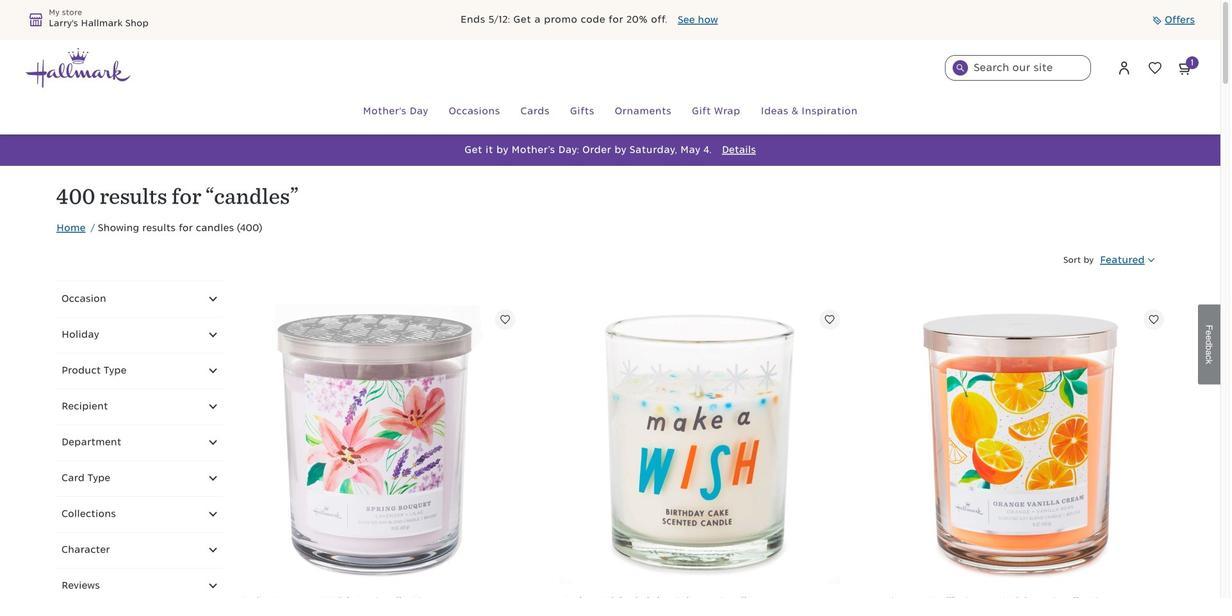 Task type: locate. For each thing, give the bounding box(es) containing it.
make a wish birthday cake jar candle image
[[560, 304, 840, 585]]

hallmark logo image
[[26, 48, 131, 88]]

Search search field
[[946, 55, 1092, 81]]

status
[[56, 181, 1165, 209]]

None search field
[[946, 55, 1092, 81]]



Task type: vqa. For each thing, say whether or not it's contained in the screenshot.
1st TAB from the bottom
no



Task type: describe. For each thing, give the bounding box(es) containing it.
search image
[[957, 64, 965, 72]]

main menu. menu bar
[[26, 88, 1196, 135]]

orange vanilla cream 3-wick jar candle, 16 oz. image
[[884, 304, 1165, 585]]

spring bouquet 3-wick jar candle, 16 oz. image
[[235, 304, 516, 585]]

my account dropdown menu image
[[1117, 60, 1133, 76]]



